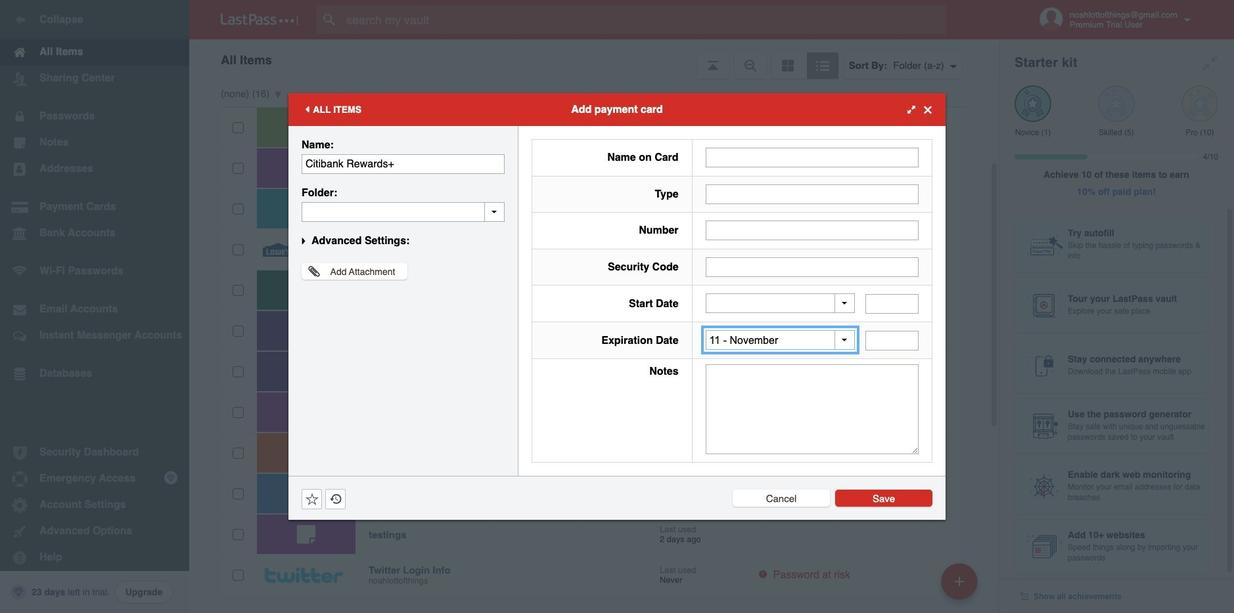 Task type: vqa. For each thing, say whether or not it's contained in the screenshot.
New item "element"
no



Task type: describe. For each thing, give the bounding box(es) containing it.
new item navigation
[[936, 560, 986, 614]]

search my vault text field
[[317, 5, 972, 34]]

new item image
[[955, 577, 964, 586]]



Task type: locate. For each thing, give the bounding box(es) containing it.
None text field
[[705, 148, 919, 168], [302, 202, 505, 222], [705, 257, 919, 277], [865, 294, 919, 314], [705, 148, 919, 168], [302, 202, 505, 222], [705, 257, 919, 277], [865, 294, 919, 314]]

Search search field
[[317, 5, 972, 34]]

None text field
[[302, 154, 505, 174], [705, 184, 919, 204], [705, 221, 919, 241], [865, 331, 919, 351], [705, 365, 919, 455], [302, 154, 505, 174], [705, 184, 919, 204], [705, 221, 919, 241], [865, 331, 919, 351], [705, 365, 919, 455]]

dialog
[[288, 93, 946, 520]]

main navigation navigation
[[0, 0, 189, 614]]

lastpass image
[[221, 14, 298, 26]]

vault options navigation
[[189, 39, 999, 79]]



